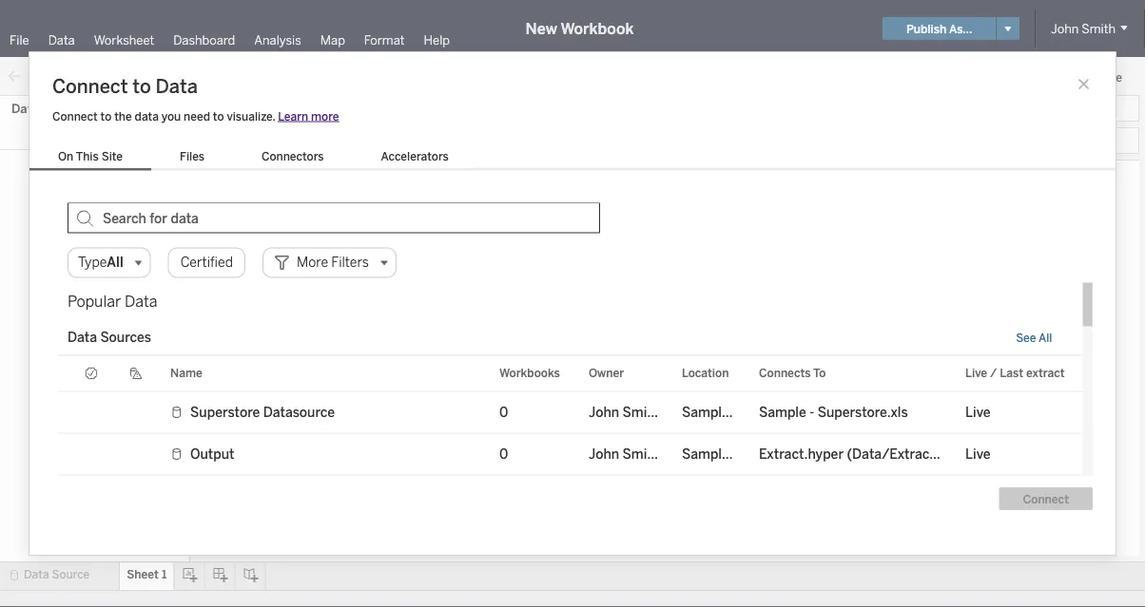Task type: describe. For each thing, give the bounding box(es) containing it.
row group containing superstore datasource
[[58, 392, 1083, 476]]

connect for connect to the data you need to visualize. learn more
[[52, 109, 98, 123]]

you
[[162, 109, 181, 123]]

accelerators
[[381, 150, 449, 164]]

worksheet
[[94, 32, 154, 48]]

need
[[184, 109, 210, 123]]

publish
[[907, 22, 947, 35]]

extract.hyper
[[759, 447, 844, 462]]

help
[[424, 32, 450, 48]]

analytics
[[88, 101, 142, 117]]

data up collapse image
[[156, 75, 198, 98]]

connect for connect to data
[[52, 75, 128, 98]]

on
[[58, 150, 73, 164]]

popular
[[68, 293, 121, 311]]

connectors
[[262, 150, 324, 164]]

datasource
[[263, 405, 335, 421]]

new
[[526, 20, 557, 38]]

here
[[882, 436, 906, 449]]

the
[[114, 109, 132, 123]]

replay animation image
[[93, 70, 105, 81]]

connect button
[[1000, 488, 1093, 511]]

visualize.
[[227, 109, 275, 123]]

file
[[10, 32, 29, 48]]

redo image
[[36, 67, 55, 86]]

data
[[135, 109, 159, 123]]

1 horizontal spatial 1
[[435, 170, 446, 196]]

to
[[814, 366, 826, 380]]

(data/extracts)
[[847, 447, 947, 462]]

analysis
[[254, 32, 301, 48]]

pages
[[219, 102, 251, 116]]

show
[[1074, 70, 1103, 84]]

superstore
[[190, 405, 260, 421]]

list box containing on this site
[[29, 146, 477, 171]]

see all button
[[1016, 331, 1053, 345]]

see
[[1016, 331, 1036, 345]]

sample - superstore.xls
[[759, 405, 908, 421]]

as...
[[949, 22, 973, 35]]

workbooks
[[499, 366, 560, 380]]

row containing superstore datasource
[[58, 392, 1083, 434]]

live for extract.hyper (data/extracts)
[[966, 447, 991, 462]]

john smith for extract.hyper (data/extracts)
[[589, 447, 660, 462]]

name
[[170, 366, 202, 380]]

john smith for sample - superstore.xls
[[589, 405, 660, 421]]

data down undo icon
[[11, 101, 39, 117]]

data sources
[[68, 330, 151, 345]]

publish as...
[[907, 22, 973, 35]]

extract.hyper (data/extracts)
[[759, 447, 947, 462]]

sample
[[759, 405, 807, 421]]

data up sources
[[125, 293, 157, 311]]

undo image
[[6, 67, 25, 86]]

1 horizontal spatial sheet 1
[[379, 170, 446, 196]]

source
[[52, 568, 90, 582]]

1 live from the top
[[966, 366, 988, 380]]

1 horizontal spatial sheet
[[379, 170, 431, 196]]

marks
[[219, 202, 252, 215]]

output
[[190, 447, 235, 462]]



Task type: locate. For each thing, give the bounding box(es) containing it.
1 vertical spatial 0
[[499, 447, 508, 462]]

2 live from the top
[[966, 405, 991, 421]]

john smith
[[1052, 21, 1116, 36], [589, 405, 660, 421], [589, 447, 660, 462]]

live left /
[[966, 366, 988, 380]]

superstore.xls
[[818, 405, 908, 421]]

drop
[[827, 436, 854, 449]]

row group
[[58, 392, 1083, 476]]

3 live from the top
[[966, 447, 991, 462]]

0 vertical spatial sheet 1
[[379, 170, 446, 196]]

1 right 'source'
[[162, 568, 167, 582]]

see all
[[1016, 331, 1053, 345]]

popular data
[[68, 293, 157, 311]]

smith for extract.hyper (data/extracts)
[[623, 447, 660, 462]]

grid
[[58, 356, 1083, 499]]

drop field here
[[827, 436, 906, 449]]

2 vertical spatial live
[[966, 447, 991, 462]]

live right (data/extracts)
[[966, 447, 991, 462]]

john for sample - superstore.xls
[[589, 405, 620, 421]]

extract
[[1027, 366, 1065, 380]]

sheet 1
[[379, 170, 446, 196], [127, 568, 167, 582]]

live for sample - superstore.xls
[[966, 405, 991, 421]]

me
[[1106, 70, 1123, 84]]

site
[[101, 150, 123, 164]]

0 vertical spatial john
[[1052, 21, 1079, 36]]

1 vertical spatial john
[[589, 405, 620, 421]]

new data source image
[[130, 67, 149, 86]]

row containing output
[[58, 434, 1083, 476]]

0 horizontal spatial sheet 1
[[127, 568, 167, 582]]

1 vertical spatial sheet 1
[[127, 568, 167, 582]]

0 vertical spatial 1
[[435, 170, 446, 196]]

smith for sample - superstore.xls
[[623, 405, 660, 421]]

samples for sample
[[682, 405, 736, 421]]

0 horizontal spatial to
[[100, 109, 112, 123]]

publish as... button
[[883, 17, 996, 40]]

2 vertical spatial john
[[589, 447, 620, 462]]

to for data
[[133, 75, 151, 98]]

0 horizontal spatial sheet
[[127, 568, 159, 582]]

sheet down accelerators
[[379, 170, 431, 196]]

0 for output
[[499, 447, 508, 462]]

superstore datasource
[[190, 405, 335, 421]]

1
[[435, 170, 446, 196], [162, 568, 167, 582]]

owner
[[589, 366, 624, 380]]

sheet 1 right 'source'
[[127, 568, 167, 582]]

learn more link
[[278, 109, 339, 123]]

connects
[[759, 366, 811, 380]]

to up data
[[133, 75, 151, 98]]

2 row from the top
[[58, 434, 1083, 476]]

collapse image
[[174, 104, 186, 115]]

files
[[180, 150, 205, 164]]

-
[[810, 405, 815, 421]]

samples
[[682, 405, 736, 421], [682, 447, 736, 462]]

2 samples from the top
[[682, 447, 736, 462]]

location
[[682, 366, 729, 380]]

connect to data
[[52, 75, 198, 98]]

format
[[364, 32, 405, 48]]

data left 'source'
[[24, 568, 49, 582]]

map
[[320, 32, 345, 48]]

1 samples from the top
[[682, 405, 736, 421]]

field
[[856, 436, 879, 449]]

data
[[48, 32, 75, 48], [156, 75, 198, 98], [11, 101, 39, 117], [125, 293, 157, 311], [68, 330, 97, 345], [24, 568, 49, 582]]

connect for connect
[[1023, 493, 1069, 506]]

connects to
[[759, 366, 826, 380]]

0 vertical spatial 0
[[499, 405, 508, 421]]

this
[[76, 150, 99, 164]]

sheet 1 down accelerators
[[379, 170, 446, 196]]

new workbook
[[526, 20, 634, 38]]

1 vertical spatial 1
[[162, 568, 167, 582]]

to left the
[[100, 109, 112, 123]]

live
[[966, 366, 988, 380], [966, 405, 991, 421], [966, 447, 991, 462]]

smith
[[1082, 21, 1116, 36], [623, 405, 660, 421], [623, 447, 660, 462]]

replay animation image
[[67, 67, 86, 86]]

1 vertical spatial samples
[[682, 447, 736, 462]]

1 row from the top
[[58, 392, 1083, 434]]

0 vertical spatial live
[[966, 366, 988, 380]]

grid containing superstore datasource
[[58, 356, 1083, 499]]

to right need
[[213, 109, 224, 123]]

list box
[[29, 146, 477, 171]]

0 vertical spatial samples
[[682, 405, 736, 421]]

2 vertical spatial connect
[[1023, 493, 1069, 506]]

workbook
[[561, 20, 634, 38]]

all
[[1039, 331, 1053, 345]]

data up replay animation icon
[[48, 32, 75, 48]]

data down popular
[[68, 330, 97, 345]]

last
[[1000, 366, 1024, 380]]

0 for superstore datasource
[[499, 405, 508, 421]]

live down /
[[966, 405, 991, 421]]

0 horizontal spatial 1
[[162, 568, 167, 582]]

to for the
[[100, 109, 112, 123]]

sheet right 'source'
[[127, 568, 159, 582]]

john
[[1052, 21, 1079, 36], [589, 405, 620, 421], [589, 447, 620, 462]]

1 vertical spatial smith
[[623, 405, 660, 421]]

sources
[[100, 330, 151, 345]]

0 vertical spatial connect
[[52, 75, 128, 98]]

0 vertical spatial sheet
[[379, 170, 431, 196]]

john for extract.hyper (data/extracts)
[[589, 447, 620, 462]]

connect to the data you need to visualize. learn more
[[52, 109, 339, 123]]

data source
[[24, 568, 90, 582]]

0
[[499, 405, 508, 421], [499, 447, 508, 462]]

color
[[213, 281, 240, 294]]

1 vertical spatial connect
[[52, 109, 98, 123]]

2 0 from the top
[[499, 447, 508, 462]]

on this site
[[58, 150, 123, 164]]

sheet
[[379, 170, 431, 196], [127, 568, 159, 582]]

row
[[58, 392, 1083, 434], [58, 434, 1083, 476]]

1 vertical spatial live
[[966, 405, 991, 421]]

learn
[[278, 109, 308, 123]]

more
[[311, 109, 339, 123]]

1 down accelerators
[[435, 170, 446, 196]]

to
[[133, 75, 151, 98], [100, 109, 112, 123], [213, 109, 224, 123]]

/
[[990, 366, 997, 380]]

2 horizontal spatial to
[[213, 109, 224, 123]]

samples for extract.hyper
[[682, 447, 736, 462]]

1 vertical spatial john smith
[[589, 405, 660, 421]]

1 horizontal spatial to
[[133, 75, 151, 98]]

0 vertical spatial john smith
[[1052, 21, 1116, 36]]

1 vertical spatial sheet
[[127, 568, 159, 582]]

2 vertical spatial john smith
[[589, 447, 660, 462]]

certified button
[[168, 248, 245, 278]]

size
[[270, 281, 291, 294]]

pause auto updates image
[[161, 67, 180, 86]]

live / last extract
[[966, 366, 1065, 380]]

2 vertical spatial smith
[[623, 447, 660, 462]]

show me button
[[1043, 62, 1140, 91]]

show me
[[1074, 70, 1123, 84]]

0 vertical spatial smith
[[1082, 21, 1116, 36]]

certified
[[181, 255, 233, 271]]

dashboard
[[173, 32, 235, 48]]

1 0 from the top
[[499, 405, 508, 421]]

connect inside button
[[1023, 493, 1069, 506]]

connect
[[52, 75, 128, 98], [52, 109, 98, 123], [1023, 493, 1069, 506]]



Task type: vqa. For each thing, say whether or not it's contained in the screenshot.
Warning corresponding to Extract
no



